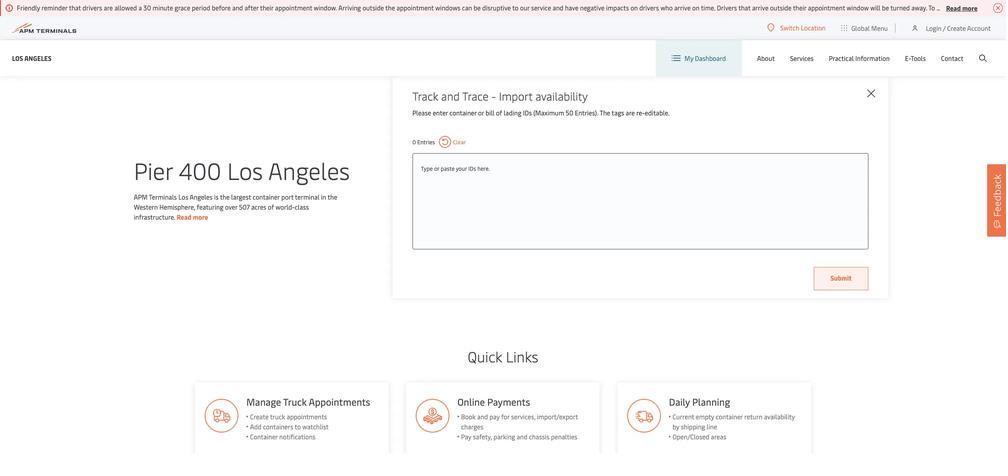 Task type: vqa. For each thing, say whether or not it's contained in the screenshot.
APPOINTMENT
yes



Task type: describe. For each thing, give the bounding box(es) containing it.
more for read more link
[[193, 213, 208, 221]]

submit
[[831, 274, 852, 283]]

(maximum
[[534, 108, 565, 117]]

terminal
[[295, 193, 320, 201]]

information
[[856, 54, 890, 63]]

enter
[[433, 108, 448, 117]]

e-tools
[[906, 54, 927, 63]]

featuring
[[197, 203, 224, 211]]

los for pier 400 los angeles
[[227, 154, 263, 186]]

truck
[[270, 413, 285, 422]]

create inside manage truck appointments create truck appointments add containers to watchlist container notifications
[[250, 413, 269, 422]]

appointments
[[287, 413, 327, 422]]

availability inside daily planning current empty container return availability by shipping line open/closed areas
[[765, 413, 796, 422]]

container
[[250, 433, 278, 442]]

feedback button
[[988, 165, 1007, 237]]

my dashboard
[[685, 54, 726, 63]]

400
[[179, 154, 221, 186]]

editable.
[[645, 108, 670, 117]]

contact button
[[942, 40, 964, 76]]

1 their from the left
[[260, 3, 274, 12]]

and left have
[[553, 3, 564, 12]]

and left pay at the left of page
[[478, 413, 489, 422]]

planning
[[693, 396, 731, 409]]

world-
[[276, 203, 295, 211]]

2 outside from the left
[[771, 3, 792, 12]]

0 horizontal spatial ids
[[469, 165, 476, 173]]

current
[[673, 413, 695, 422]]

1 horizontal spatial create
[[948, 23, 967, 32]]

drivers
[[717, 3, 738, 12]]

charges
[[462, 423, 484, 432]]

notifications
[[279, 433, 316, 442]]

lading
[[504, 108, 522, 117]]

friendly reminder that drivers are allowed a 30 minute grace period before and after their appointment window. arriving outside the appointment windows can be disruptive to our service and have negative impacts on drivers who arrive on time. drivers that arrive outside their appointment window will be turned away. to receive future operationa
[[17, 3, 1007, 12]]

import
[[499, 88, 533, 104]]

and up enter
[[442, 88, 460, 104]]

tags
[[612, 108, 625, 117]]

period
[[192, 3, 210, 12]]

window
[[847, 3, 870, 12]]

manager truck appointments - 53 image
[[205, 400, 238, 433]]

read more link
[[177, 213, 208, 221]]

have
[[565, 3, 579, 12]]

1 on from the left
[[631, 3, 638, 12]]

2 that from the left
[[739, 3, 751, 12]]

read more for read more link
[[177, 213, 208, 221]]

pier 400 los angeles
[[134, 154, 350, 186]]

terminals
[[149, 193, 177, 201]]

practical information button
[[830, 40, 890, 76]]

track
[[413, 88, 439, 104]]

largest
[[231, 193, 251, 201]]

trace
[[463, 88, 489, 104]]

50
[[566, 108, 574, 117]]

1 vertical spatial or
[[435, 165, 440, 173]]

services button
[[791, 40, 814, 76]]

angeles for apm terminals los angeles is the largest container port terminal in the western hemisphere, featuring over 507 acres of world-class infrastructure.
[[190, 193, 213, 201]]

track and trace - import availability
[[413, 88, 588, 104]]

0 vertical spatial angeles
[[24, 54, 52, 62]]

for
[[502, 413, 510, 422]]

0 entries
[[413, 138, 435, 146]]

is
[[214, 193, 219, 201]]

read for read more button
[[947, 3, 962, 12]]

chassis
[[530, 433, 550, 442]]

Type or paste your IDs here text field
[[421, 162, 860, 176]]

los inside los angeles link
[[12, 54, 23, 62]]

clear
[[453, 138, 466, 146]]

book
[[462, 413, 476, 422]]

areas
[[712, 433, 727, 442]]

manage
[[246, 396, 281, 409]]

turned
[[891, 3, 911, 12]]

container inside the apm terminals los angeles is the largest container port terminal in the western hemisphere, featuring over 507 acres of world-class infrastructure.
[[253, 193, 280, 201]]

port
[[282, 193, 294, 201]]

a
[[139, 3, 142, 12]]

read more for read more button
[[947, 3, 978, 12]]

receive
[[937, 3, 958, 12]]

location
[[802, 23, 826, 32]]

type
[[421, 165, 433, 173]]

daily
[[670, 396, 691, 409]]

away. to
[[912, 3, 936, 12]]

operationa
[[979, 3, 1007, 12]]

global
[[852, 23, 871, 32]]

windows
[[436, 3, 461, 12]]

appointments
[[309, 396, 370, 409]]

type or paste your ids here.
[[421, 165, 490, 173]]

add
[[250, 423, 261, 432]]

la secondary image
[[173, 204, 314, 325]]

2 arrive from the left
[[753, 3, 769, 12]]

minute
[[153, 3, 173, 12]]

and left chassis
[[517, 433, 528, 442]]

angeles for pier 400 los angeles
[[268, 154, 350, 186]]

tariffs - 131 image
[[416, 400, 450, 433]]

parking
[[494, 433, 516, 442]]

impacts
[[607, 3, 629, 12]]

will
[[871, 3, 881, 12]]

submit button
[[815, 267, 869, 291]]

1 that from the left
[[69, 3, 81, 12]]

3 appointment from the left
[[809, 3, 846, 12]]

entries
[[418, 138, 435, 146]]

0
[[413, 138, 416, 146]]

service
[[532, 3, 552, 12]]

0 vertical spatial to
[[513, 3, 519, 12]]

more for read more button
[[963, 3, 978, 12]]

payments
[[488, 396, 531, 409]]

truck
[[283, 396, 307, 409]]

1 drivers from the left
[[83, 3, 102, 12]]

by
[[673, 423, 680, 432]]

here.
[[478, 165, 490, 173]]



Task type: locate. For each thing, give the bounding box(es) containing it.
empty
[[696, 413, 715, 422]]

1 vertical spatial ids
[[469, 165, 476, 173]]

1 horizontal spatial are
[[626, 108, 635, 117]]

0 vertical spatial are
[[104, 3, 113, 12]]

clear button
[[439, 136, 466, 148]]

2 be from the left
[[883, 3, 890, 12]]

0 vertical spatial read
[[947, 3, 962, 12]]

1 horizontal spatial drivers
[[640, 3, 660, 12]]

0 horizontal spatial of
[[268, 203, 274, 211]]

future
[[959, 3, 977, 12]]

1 horizontal spatial be
[[883, 3, 890, 12]]

2 horizontal spatial appointment
[[809, 3, 846, 12]]

1 horizontal spatial availability
[[765, 413, 796, 422]]

of inside the apm terminals los angeles is the largest container port terminal in the western hemisphere, featuring over 507 acres of world-class infrastructure.
[[268, 203, 274, 211]]

0 vertical spatial ids
[[523, 108, 532, 117]]

appointment
[[275, 3, 312, 12], [397, 3, 434, 12], [809, 3, 846, 12]]

container down trace
[[450, 108, 477, 117]]

0 horizontal spatial or
[[435, 165, 440, 173]]

507
[[239, 203, 250, 211]]

2 vertical spatial angeles
[[190, 193, 213, 201]]

0 vertical spatial create
[[948, 23, 967, 32]]

pay
[[490, 413, 500, 422]]

0 horizontal spatial availability
[[536, 88, 588, 104]]

1 outside from the left
[[363, 3, 384, 12]]

hemisphere,
[[160, 203, 195, 211]]

1 horizontal spatial read
[[947, 3, 962, 12]]

1 horizontal spatial angeles
[[190, 193, 213, 201]]

online
[[458, 396, 485, 409]]

their right after
[[260, 3, 274, 12]]

bill
[[486, 108, 495, 117]]

to up notifications
[[295, 423, 301, 432]]

0 horizontal spatial los
[[12, 54, 23, 62]]

read more down hemisphere, on the top
[[177, 213, 208, 221]]

1 vertical spatial are
[[626, 108, 635, 117]]

1 horizontal spatial of
[[496, 108, 503, 117]]

switch
[[781, 23, 800, 32]]

0 horizontal spatial angeles
[[24, 54, 52, 62]]

1 vertical spatial of
[[268, 203, 274, 211]]

negative
[[581, 3, 605, 12]]

arrive right drivers
[[753, 3, 769, 12]]

daily planning current empty container return availability by shipping line open/closed areas
[[670, 396, 796, 442]]

1 appointment from the left
[[275, 3, 312, 12]]

0 vertical spatial more
[[963, 3, 978, 12]]

2 drivers from the left
[[640, 3, 660, 12]]

of right acres
[[268, 203, 274, 211]]

can
[[462, 3, 472, 12]]

are left re-
[[626, 108, 635, 117]]

ids right your
[[469, 165, 476, 173]]

that right drivers
[[739, 3, 751, 12]]

0 horizontal spatial arrive
[[675, 3, 691, 12]]

their
[[260, 3, 274, 12], [794, 3, 807, 12]]

login / create account
[[927, 23, 992, 32]]

import/export
[[538, 413, 579, 422]]

0 vertical spatial read more
[[947, 3, 978, 12]]

more up account
[[963, 3, 978, 12]]

create up add
[[250, 413, 269, 422]]

and
[[232, 3, 243, 12], [553, 3, 564, 12], [442, 88, 460, 104], [478, 413, 489, 422], [517, 433, 528, 442]]

apm terminals los angeles is the largest container port terminal in the western hemisphere, featuring over 507 acres of world-class infrastructure.
[[134, 193, 338, 221]]

outside right the arriving
[[363, 3, 384, 12]]

on left time.
[[693, 3, 700, 12]]

1 horizontal spatial appointment
[[397, 3, 434, 12]]

0 horizontal spatial outside
[[363, 3, 384, 12]]

please enter container or bill of lading ids (maximum 50 entries). the tags are re-editable.
[[413, 108, 670, 117]]

0 vertical spatial availability
[[536, 88, 588, 104]]

to
[[513, 3, 519, 12], [295, 423, 301, 432]]

1 horizontal spatial outside
[[771, 3, 792, 12]]

apm
[[134, 193, 148, 201]]

2 horizontal spatial angeles
[[268, 154, 350, 186]]

or left 'bill'
[[479, 108, 484, 117]]

1 vertical spatial create
[[250, 413, 269, 422]]

that right reminder
[[69, 3, 81, 12]]

more down featuring
[[193, 213, 208, 221]]

1 horizontal spatial container
[[450, 108, 477, 117]]

1 vertical spatial angeles
[[268, 154, 350, 186]]

2 horizontal spatial the
[[386, 3, 395, 12]]

1 horizontal spatial that
[[739, 3, 751, 12]]

about
[[758, 54, 775, 63]]

0 vertical spatial of
[[496, 108, 503, 117]]

0 horizontal spatial more
[[193, 213, 208, 221]]

1 horizontal spatial to
[[513, 3, 519, 12]]

login
[[927, 23, 942, 32]]

window.
[[314, 3, 337, 12]]

to left our
[[513, 3, 519, 12]]

close alert image
[[994, 3, 1004, 13]]

2 horizontal spatial los
[[227, 154, 263, 186]]

0 horizontal spatial their
[[260, 3, 274, 12]]

their up switch location button
[[794, 3, 807, 12]]

outside up switch
[[771, 3, 792, 12]]

1 arrive from the left
[[675, 3, 691, 12]]

1 vertical spatial read more
[[177, 213, 208, 221]]

availability
[[536, 88, 588, 104], [765, 413, 796, 422]]

drivers left who
[[640, 3, 660, 12]]

more
[[963, 3, 978, 12], [193, 213, 208, 221]]

read down hemisphere, on the top
[[177, 213, 192, 221]]

container up acres
[[253, 193, 280, 201]]

after
[[245, 3, 259, 12]]

who
[[661, 3, 673, 12]]

0 vertical spatial los
[[12, 54, 23, 62]]

2 on from the left
[[693, 3, 700, 12]]

1 be from the left
[[474, 3, 481, 12]]

appointment left window.
[[275, 3, 312, 12]]

of right 'bill'
[[496, 108, 503, 117]]

0 vertical spatial container
[[450, 108, 477, 117]]

be right will
[[883, 3, 890, 12]]

read up login / create account link at top
[[947, 3, 962, 12]]

services,
[[512, 413, 536, 422]]

tools
[[911, 54, 927, 63]]

containers
[[263, 423, 293, 432]]

outside
[[363, 3, 384, 12], [771, 3, 792, 12]]

be right can
[[474, 3, 481, 12]]

appointment left windows
[[397, 3, 434, 12]]

1 vertical spatial to
[[295, 423, 301, 432]]

1 horizontal spatial ids
[[523, 108, 532, 117]]

arrive
[[675, 3, 691, 12], [753, 3, 769, 12]]

acres
[[251, 203, 267, 211]]

please
[[413, 108, 432, 117]]

1 horizontal spatial read more
[[947, 3, 978, 12]]

time.
[[702, 3, 716, 12]]

0 horizontal spatial that
[[69, 3, 81, 12]]

1 vertical spatial read
[[177, 213, 192, 221]]

los for apm terminals los angeles is the largest container port terminal in the western hemisphere, featuring over 507 acres of world-class infrastructure.
[[179, 193, 188, 201]]

30
[[144, 3, 151, 12]]

0 horizontal spatial drivers
[[83, 3, 102, 12]]

be
[[474, 3, 481, 12], [883, 3, 890, 12]]

2 horizontal spatial container
[[716, 413, 744, 422]]

1 horizontal spatial or
[[479, 108, 484, 117]]

friendly
[[17, 3, 40, 12]]

switch location
[[781, 23, 826, 32]]

or right type
[[435, 165, 440, 173]]

shipping
[[682, 423, 706, 432]]

1 vertical spatial availability
[[765, 413, 796, 422]]

our
[[520, 3, 530, 12]]

0 horizontal spatial create
[[250, 413, 269, 422]]

1 horizontal spatial arrive
[[753, 3, 769, 12]]

switch location button
[[768, 23, 826, 32]]

more inside button
[[963, 3, 978, 12]]

create
[[948, 23, 967, 32], [250, 413, 269, 422]]

are left allowed
[[104, 3, 113, 12]]

1 vertical spatial los
[[227, 154, 263, 186]]

in
[[321, 193, 326, 201]]

angeles inside the apm terminals los angeles is the largest container port terminal in the western hemisphere, featuring over 507 acres of world-class infrastructure.
[[190, 193, 213, 201]]

global menu button
[[834, 16, 897, 40]]

1 horizontal spatial los
[[179, 193, 188, 201]]

orange club loyalty program - 56 image
[[628, 400, 662, 433]]

on right the impacts
[[631, 3, 638, 12]]

los angeles link
[[12, 53, 52, 63]]

global menu
[[852, 23, 889, 32]]

pier
[[134, 154, 173, 186]]

open/closed
[[673, 433, 710, 442]]

line
[[707, 423, 718, 432]]

availability right return
[[765, 413, 796, 422]]

dashboard
[[696, 54, 726, 63]]

container inside daily planning current empty container return availability by shipping line open/closed areas
[[716, 413, 744, 422]]

drivers left allowed
[[83, 3, 102, 12]]

manage truck appointments create truck appointments add containers to watchlist container notifications
[[246, 396, 370, 442]]

0 horizontal spatial container
[[253, 193, 280, 201]]

practical
[[830, 54, 855, 63]]

container up line
[[716, 413, 744, 422]]

quick
[[468, 347, 503, 367]]

quick links
[[468, 347, 539, 367]]

0 horizontal spatial be
[[474, 3, 481, 12]]

read for read more link
[[177, 213, 192, 221]]

2 their from the left
[[794, 3, 807, 12]]

0 horizontal spatial appointment
[[275, 3, 312, 12]]

appointment up the location
[[809, 3, 846, 12]]

availability up the 50
[[536, 88, 588, 104]]

los inside the apm terminals los angeles is the largest container port terminal in the western hemisphere, featuring over 507 acres of world-class infrastructure.
[[179, 193, 188, 201]]

western
[[134, 203, 158, 211]]

1 horizontal spatial more
[[963, 3, 978, 12]]

practical information
[[830, 54, 890, 63]]

create right "/"
[[948, 23, 967, 32]]

paste
[[441, 165, 455, 173]]

0 horizontal spatial to
[[295, 423, 301, 432]]

2 vertical spatial container
[[716, 413, 744, 422]]

online payments book and pay for services, import/export charges pay safety, parking and chassis penalties
[[458, 396, 579, 442]]

2 appointment from the left
[[397, 3, 434, 12]]

1 vertical spatial container
[[253, 193, 280, 201]]

e-tools button
[[906, 40, 927, 76]]

ids right the lading on the top
[[523, 108, 532, 117]]

arrive right who
[[675, 3, 691, 12]]

your
[[456, 165, 467, 173]]

menu
[[872, 23, 889, 32]]

2 vertical spatial los
[[179, 193, 188, 201]]

services
[[791, 54, 814, 63]]

0 horizontal spatial are
[[104, 3, 113, 12]]

pay
[[462, 433, 472, 442]]

to inside manage truck appointments create truck appointments add containers to watchlist container notifications
[[295, 423, 301, 432]]

entries).
[[575, 108, 599, 117]]

container
[[450, 108, 477, 117], [253, 193, 280, 201], [716, 413, 744, 422]]

1 horizontal spatial the
[[328, 193, 338, 201]]

drivers
[[83, 3, 102, 12], [640, 3, 660, 12]]

read more up login / create account
[[947, 3, 978, 12]]

and left after
[[232, 3, 243, 12]]

0 horizontal spatial read
[[177, 213, 192, 221]]

0 horizontal spatial the
[[220, 193, 230, 201]]

before
[[212, 3, 231, 12]]

0 horizontal spatial on
[[631, 3, 638, 12]]

0 vertical spatial or
[[479, 108, 484, 117]]

read inside button
[[947, 3, 962, 12]]

class
[[295, 203, 309, 211]]

1 vertical spatial more
[[193, 213, 208, 221]]

contact
[[942, 54, 964, 63]]

0 horizontal spatial read more
[[177, 213, 208, 221]]

1 horizontal spatial their
[[794, 3, 807, 12]]

about button
[[758, 40, 775, 76]]

1 horizontal spatial on
[[693, 3, 700, 12]]



